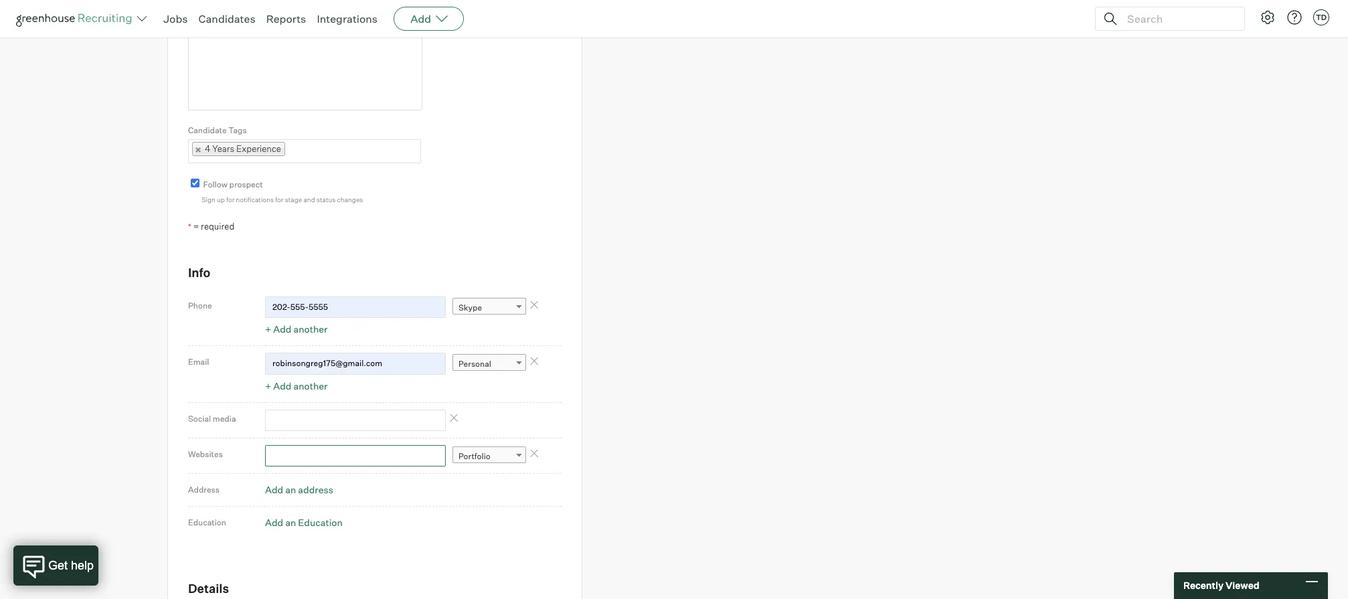 Task type: vqa. For each thing, say whether or not it's contained in the screenshot.
Phone
yes



Task type: locate. For each thing, give the bounding box(es) containing it.
+ add another link for email
[[265, 380, 328, 392]]

+ add another for phone
[[265, 324, 328, 335]]

add
[[411, 12, 431, 25], [273, 324, 292, 335], [273, 380, 292, 392], [265, 484, 283, 496], [265, 517, 283, 529]]

4 years experience
[[205, 143, 281, 154]]

sign
[[202, 196, 216, 204]]

candidates
[[199, 12, 256, 25]]

1 horizontal spatial education
[[298, 517, 343, 529]]

1 vertical spatial another
[[294, 380, 328, 392]]

education
[[298, 517, 343, 529], [188, 518, 226, 528]]

0 vertical spatial another
[[294, 324, 328, 335]]

2 + from the top
[[265, 380, 271, 392]]

1 vertical spatial +
[[265, 380, 271, 392]]

notifications
[[236, 196, 274, 204]]

4
[[205, 143, 211, 154]]

integrations
[[317, 12, 378, 25]]

1 an from the top
[[285, 484, 296, 496]]

2 + add another from the top
[[265, 380, 328, 392]]

1 + add another link from the top
[[265, 324, 328, 335]]

another for email
[[294, 380, 328, 392]]

an down 'add an address' link
[[285, 517, 296, 529]]

candidate
[[188, 125, 227, 135]]

an left address
[[285, 484, 296, 496]]

+ for phone
[[265, 324, 271, 335]]

follow prospect
[[203, 179, 263, 189]]

recently
[[1184, 580, 1224, 592]]

candidates link
[[199, 12, 256, 25]]

status
[[317, 196, 336, 204]]

social media
[[188, 414, 236, 424]]

email
[[188, 357, 209, 367]]

0 vertical spatial +
[[265, 324, 271, 335]]

phone
[[188, 301, 212, 311]]

required
[[201, 221, 235, 232]]

for
[[226, 196, 235, 204], [275, 196, 284, 204]]

address
[[188, 485, 220, 495]]

+ add another for email
[[265, 380, 328, 392]]

0 vertical spatial an
[[285, 484, 296, 496]]

an
[[285, 484, 296, 496], [285, 517, 296, 529]]

add an education link
[[265, 517, 343, 529]]

integrations link
[[317, 12, 378, 25]]

add for add an education
[[265, 517, 283, 529]]

0 vertical spatial + add another
[[265, 324, 328, 335]]

2 another from the top
[[294, 380, 328, 392]]

another
[[294, 324, 328, 335], [294, 380, 328, 392]]

+ add another
[[265, 324, 328, 335], [265, 380, 328, 392]]

1 + from the top
[[265, 324, 271, 335]]

candidate tags
[[188, 125, 247, 135]]

notes
[[188, 4, 211, 14]]

1 vertical spatial + add another link
[[265, 380, 328, 392]]

2 + add another link from the top
[[265, 380, 328, 392]]

2 an from the top
[[285, 517, 296, 529]]

1 + add another from the top
[[265, 324, 328, 335]]

add button
[[394, 7, 464, 31]]

0 vertical spatial + add another link
[[265, 324, 328, 335]]

add for add
[[411, 12, 431, 25]]

0 horizontal spatial for
[[226, 196, 235, 204]]

1 another from the top
[[294, 324, 328, 335]]

for left stage
[[275, 196, 284, 204]]

+
[[265, 324, 271, 335], [265, 380, 271, 392]]

for right up at the top of page
[[226, 196, 235, 204]]

2 for from the left
[[275, 196, 284, 204]]

+ add another link
[[265, 324, 328, 335], [265, 380, 328, 392]]

add inside popup button
[[411, 12, 431, 25]]

websites
[[188, 449, 223, 459]]

details
[[188, 582, 229, 596]]

personal
[[459, 359, 492, 369]]

1 vertical spatial + add another
[[265, 380, 328, 392]]

1 vertical spatial an
[[285, 517, 296, 529]]

reports link
[[266, 12, 306, 25]]

None text field
[[285, 140, 299, 162], [265, 353, 446, 375], [265, 445, 446, 467], [285, 140, 299, 162], [265, 353, 446, 375], [265, 445, 446, 467]]

1 horizontal spatial for
[[275, 196, 284, 204]]

None text field
[[265, 297, 446, 318], [265, 410, 446, 431], [265, 297, 446, 318], [265, 410, 446, 431]]

an for education
[[285, 517, 296, 529]]

+ add another link for phone
[[265, 324, 328, 335]]

greenhouse recruiting image
[[16, 11, 137, 27]]



Task type: describe. For each thing, give the bounding box(es) containing it.
experience
[[236, 143, 281, 154]]

up
[[217, 196, 225, 204]]

and
[[304, 196, 315, 204]]

td button
[[1311, 7, 1333, 28]]

td
[[1317, 13, 1327, 22]]

an for address
[[285, 484, 296, 496]]

media
[[213, 414, 236, 424]]

add an education
[[265, 517, 343, 529]]

jobs link
[[163, 12, 188, 25]]

tags
[[229, 125, 247, 135]]

add an address link
[[265, 484, 333, 496]]

Follow prospect checkbox
[[191, 179, 200, 187]]

skype link
[[453, 298, 526, 318]]

add an address
[[265, 484, 333, 496]]

sign up for notifications for stage and status changes
[[202, 196, 363, 204]]

=
[[193, 221, 199, 232]]

follow
[[203, 179, 228, 189]]

+ for email
[[265, 380, 271, 392]]

add for add an address
[[265, 484, 283, 496]]

address
[[298, 484, 333, 496]]

changes
[[337, 196, 363, 204]]

info
[[188, 265, 211, 280]]

configure image
[[1260, 9, 1276, 25]]

* = required
[[188, 221, 235, 232]]

social
[[188, 414, 211, 424]]

skype
[[459, 303, 482, 313]]

*
[[188, 222, 191, 232]]

td button
[[1314, 9, 1330, 25]]

prospect
[[229, 179, 263, 189]]

Notes text field
[[188, 18, 423, 111]]

stage
[[285, 196, 302, 204]]

personal link
[[453, 355, 526, 374]]

0 horizontal spatial education
[[188, 518, 226, 528]]

Search text field
[[1124, 9, 1233, 28]]

jobs
[[163, 12, 188, 25]]

recently viewed
[[1184, 580, 1260, 592]]

another for phone
[[294, 324, 328, 335]]

years
[[212, 143, 235, 154]]

viewed
[[1226, 580, 1260, 592]]

portfolio link
[[453, 447, 526, 466]]

1 for from the left
[[226, 196, 235, 204]]

portfolio
[[459, 452, 491, 462]]

reports
[[266, 12, 306, 25]]



